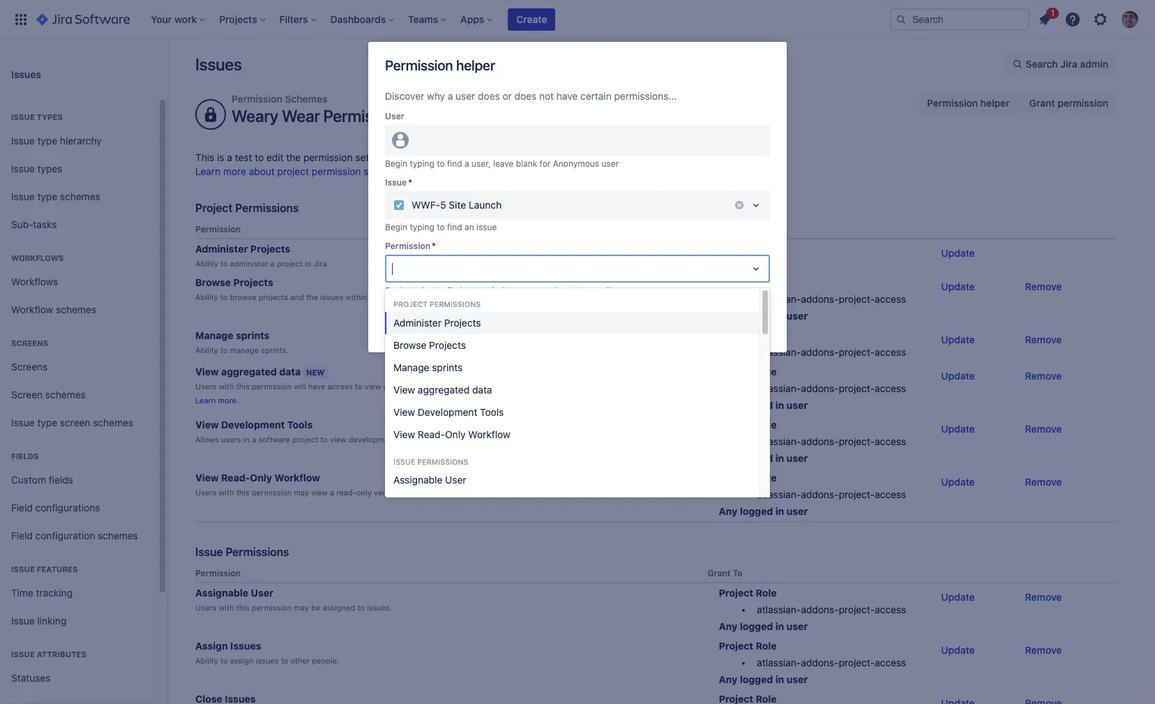 Task type: locate. For each thing, give the bounding box(es) containing it.
3 project role atlassian-addons-project-access any logged in user from the top
[[719, 419, 907, 464]]

issue for issue type screen schemes link
[[11, 416, 35, 428]]

assignable user users with this permission may be assigned to issues.
[[195, 587, 393, 612]]

view inside view aggregated data new users with this permission will have access to view combined and summarized project data, regardless of their individual permissions. learn more.
[[195, 366, 219, 378]]

any for user
[[719, 621, 738, 633]]

users for aggregated
[[195, 382, 217, 391]]

1 vertical spatial weary
[[423, 151, 452, 163]]

time tracking link
[[6, 579, 151, 607]]

only
[[357, 488, 372, 497]]

and down the manage sprints
[[422, 382, 435, 391]]

to inside view development tools allows users in a software project to view development-related information on the issue, such as commits, reviews and build information.
[[321, 435, 328, 444]]

1 does from the left
[[478, 90, 500, 102]]

view left combined
[[365, 382, 381, 391]]

issue for issue type schemes link on the left
[[11, 190, 35, 202]]

2 vertical spatial and
[[616, 435, 630, 444]]

wear left leave
[[454, 151, 478, 163]]

4 atlassian- from the top
[[758, 436, 802, 448]]

in
[[305, 259, 312, 268], [776, 310, 785, 322], [776, 399, 785, 411], [243, 435, 250, 444], [776, 452, 785, 464], [776, 505, 785, 517], [776, 621, 785, 633], [776, 674, 785, 686]]

0 horizontal spatial assignable
[[195, 587, 249, 599]]

view for view aggregated data new users with this permission will have access to view combined and summarized project data, regardless of their individual permissions. learn more.
[[195, 366, 219, 378]]

1 open image from the top
[[748, 197, 765, 214]]

role for read-
[[756, 472, 777, 484]]

view inside view read-only workflow users with this permission may view a read-only version of a workflow.
[[195, 472, 219, 484]]

typing
[[410, 158, 435, 169], [410, 222, 435, 232], [410, 286, 435, 296]]

0 vertical spatial view
[[365, 382, 381, 391]]

manage up combined
[[394, 361, 430, 373]]

0 horizontal spatial administer
[[195, 243, 248, 255]]

1 vertical spatial find
[[447, 222, 463, 232]]

project role atlassian-addons-project-access any logged in user for read-
[[719, 472, 907, 517]]

view for view development tools allows users in a software project to view development-related information on the issue, such as commits, reviews and build information.
[[195, 419, 219, 431]]

to
[[255, 151, 264, 163], [437, 158, 445, 169], [437, 222, 445, 232], [221, 259, 228, 268], [437, 286, 445, 296], [576, 286, 583, 296], [221, 293, 228, 302], [221, 346, 228, 355], [355, 382, 363, 391], [321, 435, 328, 444], [358, 603, 365, 612], [221, 656, 228, 665], [281, 656, 288, 665]]

a
[[448, 90, 453, 102], [227, 151, 232, 163], [465, 158, 470, 169], [271, 259, 275, 268], [465, 286, 470, 296], [252, 435, 256, 444], [330, 488, 334, 497], [413, 488, 417, 497]]

0 vertical spatial begin
[[385, 158, 408, 169]]

view down combined
[[394, 406, 415, 418]]

field configuration schemes
[[11, 530, 138, 541]]

1 vertical spatial or
[[517, 286, 526, 296]]

remove button for projects
[[1017, 276, 1071, 298]]

project left data,
[[484, 382, 510, 391]]

project up browse projects ability to browse projects and the issues within them.
[[277, 259, 303, 268]]

1 workflows from the top
[[11, 253, 64, 262]]

0 vertical spatial screens
[[11, 339, 48, 348]]

2 any from the top
[[719, 399, 738, 411]]

3 atlassian- from the top
[[758, 383, 802, 394]]

7 atlassian- from the top
[[758, 657, 802, 669]]

type inside screens group
[[37, 416, 57, 428]]

with inside view aggregated data new users with this permission will have access to view combined and summarized project data, regardless of their individual permissions. learn more.
[[219, 382, 234, 391]]

update button for development
[[933, 418, 984, 441]]

schemes.
[[364, 165, 407, 177]]

0 vertical spatial tools
[[480, 406, 504, 418]]

the down the jira.
[[307, 293, 318, 302]]

permission left will
[[252, 382, 292, 391]]

7 project- from the top
[[839, 657, 875, 669]]

data
[[279, 366, 301, 378], [473, 384, 492, 396]]

project- for read-
[[839, 489, 875, 501]]

6 remove from the top
[[1026, 591, 1063, 603]]

1 vertical spatial type
[[37, 190, 57, 202]]

5 role from the top
[[756, 472, 777, 484]]

3 update button from the top
[[933, 329, 984, 351]]

access for browse projects
[[875, 293, 907, 305]]

2 this from the top
[[236, 488, 250, 497]]

1 ability from the top
[[195, 259, 218, 268]]

2 vertical spatial typing
[[410, 286, 435, 296]]

screen schemes
[[11, 389, 86, 400]]

2 find from the top
[[447, 222, 463, 232]]

remove button for development
[[1017, 418, 1071, 441]]

2 ability from the top
[[195, 293, 218, 302]]

projects inside browse projects ability to browse projects and the issues within them.
[[234, 277, 273, 288]]

manage inside manage sprints ability to manage sprints.
[[195, 330, 234, 341]]

5 project- from the top
[[839, 489, 875, 501]]

permissions up "assignable user"
[[418, 458, 469, 466]]

permission inside permission helper dialog
[[472, 286, 515, 296]]

permission helper for 'permission helper' button
[[928, 97, 1011, 109]]

1 vertical spatial field
[[11, 530, 33, 541]]

data up will
[[279, 366, 301, 378]]

field for field configurations
[[11, 502, 33, 513]]

data for view aggregated data new users with this permission will have access to view combined and summarized project data, regardless of their individual permissions. learn more.
[[279, 366, 301, 378]]

1 field from the top
[[11, 502, 33, 513]]

ability left browse
[[195, 293, 218, 302]]

1 horizontal spatial only
[[445, 428, 466, 440]]

screen schemes link
[[6, 381, 151, 409]]

1 vertical spatial assign
[[195, 640, 228, 652]]

5 update button from the top
[[933, 418, 984, 441]]

assign for assign issues ability to assign issues to other people.
[[195, 640, 228, 652]]

2 type from the top
[[37, 190, 57, 202]]

permission helper dialog
[[369, 42, 787, 353]]

2 users from the top
[[195, 488, 217, 497]]

1 vertical spatial development
[[221, 419, 285, 431]]

data left data,
[[473, 384, 492, 396]]

0 horizontal spatial aggregated
[[221, 366, 277, 378]]

in for assignable user
[[776, 621, 785, 633]]

addons- for user
[[802, 604, 839, 616]]

permission left "press"
[[472, 286, 515, 296]]

permission helper inside button
[[928, 97, 1011, 109]]

role for issues
[[756, 640, 777, 652]]

4 project role atlassian-addons-project-access any logged in user from the top
[[719, 472, 907, 517]]

3 type from the top
[[37, 416, 57, 428]]

view inside view development tools allows users in a software project to view development-related information on the issue, such as commits, reviews and build information.
[[195, 419, 219, 431]]

3 this from the top
[[236, 603, 250, 612]]

issues up admin permission schemes 'icon' at the left top
[[195, 54, 242, 74]]

7 addons- from the top
[[802, 657, 839, 669]]

1 horizontal spatial read-
[[418, 428, 445, 440]]

screens for the "screens" link
[[11, 361, 48, 372]]

1 addons- from the top
[[802, 293, 839, 305]]

find for user,
[[447, 158, 463, 169]]

3 addons- from the top
[[802, 383, 839, 394]]

workflow inside group
[[11, 303, 53, 315]]

1 vertical spatial issues
[[256, 656, 279, 665]]

learn left "more."
[[195, 396, 216, 405]]

7 remove button from the top
[[1017, 640, 1071, 662]]

1 vertical spatial open image
[[748, 260, 765, 277]]

1 update from the top
[[942, 247, 976, 259]]

2 workflows from the top
[[11, 275, 58, 287]]

0 horizontal spatial *
[[408, 177, 412, 188]]

open image right clear image
[[748, 197, 765, 214]]

screens inside the "screens" link
[[11, 361, 48, 372]]

users inside assignable user users with this permission may be assigned to issues.
[[195, 603, 217, 612]]

view down allows
[[195, 472, 219, 484]]

1 vertical spatial may
[[294, 603, 309, 612]]

2 with from the top
[[219, 488, 234, 497]]

open image
[[748, 197, 765, 214], [748, 260, 765, 277]]

permissions up assignable user users with this permission may be assigned to issues.
[[226, 546, 289, 559]]

None text field
[[392, 262, 395, 276]]

0 vertical spatial workflow
[[11, 303, 53, 315]]

and left build
[[616, 435, 630, 444]]

1 vertical spatial issue permissions
[[195, 546, 289, 559]]

4 ability from the top
[[195, 656, 218, 665]]

read-
[[337, 488, 357, 497]]

manage
[[195, 330, 234, 341], [394, 361, 430, 373]]

have inside view aggregated data new users with this permission will have access to view combined and summarized project data, regardless of their individual permissions. learn more.
[[308, 382, 325, 391]]

browse up browse
[[195, 277, 231, 288]]

assignable inside assignable user users with this permission may be assigned to issues.
[[195, 587, 249, 599]]

1 horizontal spatial helper
[[981, 97, 1011, 109]]

7 remove from the top
[[1026, 644, 1063, 656]]

schemes inside workflows group
[[56, 303, 96, 315]]

schemes inside issue types group
[[60, 190, 100, 202]]

1 horizontal spatial does
[[515, 90, 537, 102]]

1 vertical spatial *
[[432, 241, 436, 251]]

users inside view aggregated data new users with this permission will have access to view combined and summarized project data, regardless of their individual permissions. learn more.
[[195, 382, 217, 391]]

site launch image
[[394, 200, 405, 211]]

all
[[602, 286, 611, 296]]

project inside view aggregated data new users with this permission will have access to view combined and summarized project data, regardless of their individual permissions. learn more.
[[484, 382, 510, 391]]

aggregated inside view aggregated data new users with this permission will have access to view combined and summarized project data, regardless of their individual permissions. learn more.
[[221, 366, 277, 378]]

2 role from the top
[[756, 330, 777, 341]]

6 project- from the top
[[839, 604, 875, 616]]

2 horizontal spatial view
[[365, 382, 381, 391]]

0 horizontal spatial data
[[279, 366, 301, 378]]

2 typing from the top
[[410, 222, 435, 232]]

create button
[[508, 8, 556, 30]]

1 remove button from the top
[[1017, 276, 1071, 298]]

1 horizontal spatial wear
[[454, 151, 478, 163]]

1 horizontal spatial administer
[[394, 317, 442, 329]]

update button for user
[[933, 587, 984, 609]]

0 vertical spatial aggregated
[[221, 366, 277, 378]]

grant left to
[[708, 568, 731, 579]]

0 vertical spatial *
[[408, 177, 412, 188]]

more.
[[218, 396, 239, 405]]

view inside view development tools allows users in a software project to view development-related information on the issue, such as commits, reviews and build information.
[[330, 435, 347, 444]]

1 vertical spatial only
[[250, 472, 272, 484]]

helper inside button
[[981, 97, 1011, 109]]

6 addons- from the top
[[802, 604, 839, 616]]

with
[[219, 382, 234, 391], [219, 488, 234, 497], [219, 603, 234, 612]]

custom
[[11, 474, 46, 486]]

4 project- from the top
[[839, 436, 875, 448]]

permission up learn more about project permission schemes. link in the left top of the page
[[304, 151, 353, 163]]

grant
[[1030, 97, 1056, 109], [708, 568, 731, 579]]

2 remove button from the top
[[1017, 329, 1071, 351]]

update button
[[933, 242, 984, 265], [933, 276, 984, 298], [933, 329, 984, 351], [933, 365, 984, 388], [933, 418, 984, 441], [933, 471, 984, 494], [933, 587, 984, 609], [933, 640, 984, 662]]

1 vertical spatial manage
[[394, 361, 430, 373]]

role
[[756, 277, 777, 288], [756, 330, 777, 341], [756, 366, 777, 378], [756, 419, 777, 431], [756, 472, 777, 484], [756, 587, 777, 599], [756, 640, 777, 652]]

3 find from the top
[[447, 286, 463, 296]]

statuses
[[11, 672, 51, 684]]

project-
[[839, 293, 875, 305], [839, 346, 875, 358], [839, 383, 875, 394], [839, 436, 875, 448], [839, 489, 875, 501], [839, 604, 875, 616], [839, 657, 875, 669]]

remove for read-
[[1026, 476, 1063, 488]]

permission left be
[[252, 603, 292, 612]]

screen
[[11, 389, 43, 400]]

sprints inside manage sprints ability to manage sprints.
[[236, 330, 270, 341]]

read- down users
[[221, 472, 250, 484]]

2 vertical spatial of
[[403, 488, 410, 497]]

wwf-
[[412, 199, 441, 211]]

search jira admin image
[[1013, 59, 1024, 70]]

this up assign issues ability to assign issues to other people.
[[236, 603, 250, 612]]

2 update from the top
[[942, 281, 976, 293]]

begin up issue *
[[385, 158, 408, 169]]

1 horizontal spatial aggregated
[[418, 384, 470, 396]]

ability inside browse projects ability to browse projects and the issues within them.
[[195, 293, 218, 302]]

1 vertical spatial workflow
[[469, 428, 511, 440]]

begin for begin typing to find a permission or press down to see all
[[385, 286, 408, 296]]

view inside view aggregated data new users with this permission will have access to view combined and summarized project data, regardless of their individual permissions. learn more.
[[365, 382, 381, 391]]

0 horizontal spatial user
[[251, 587, 274, 599]]

1 vertical spatial workflows
[[11, 275, 58, 287]]

commits,
[[550, 435, 584, 444]]

1 horizontal spatial assign
[[394, 496, 424, 508]]

0 vertical spatial administer
[[195, 243, 248, 255]]

2 addons- from the top
[[802, 346, 839, 358]]

schemes down issue types link on the left of page
[[60, 190, 100, 202]]

7 update button from the top
[[933, 587, 984, 609]]

user inside assignable user users with this permission may be assigned to issues.
[[251, 587, 274, 599]]

6 remove button from the top
[[1017, 587, 1071, 609]]

update for read-
[[942, 476, 976, 488]]

0 horizontal spatial tools
[[287, 419, 313, 431]]

workflow inside view read-only workflow users with this permission may view a read-only version of a workflow.
[[275, 472, 320, 484]]

user inside permission helper dialog
[[385, 111, 405, 121]]

1 horizontal spatial grant
[[1030, 97, 1056, 109]]

project for assign issues
[[719, 640, 754, 652]]

grant inside "button"
[[1030, 97, 1056, 109]]

issue for issue features 'group'
[[11, 565, 35, 574]]

remove button for sprints
[[1017, 329, 1071, 351]]

2 learn from the top
[[195, 396, 216, 405]]

update for issues
[[942, 644, 976, 656]]

user for view read-only workflow
[[787, 505, 809, 517]]

and inside view aggregated data new users with this permission will have access to view combined and summarized project data, regardless of their individual permissions. learn more.
[[422, 382, 435, 391]]

1 horizontal spatial issue permissions
[[394, 458, 469, 466]]

browse
[[230, 293, 257, 302]]

statuses link
[[6, 665, 151, 692]]

and right projects
[[291, 293, 304, 302]]

user for view aggregated data
[[787, 399, 809, 411]]

only inside view read-only workflow users with this permission may view a read-only version of a workflow.
[[250, 472, 272, 484]]

2 vertical spatial this
[[236, 603, 250, 612]]

in for view read-only workflow
[[776, 505, 785, 517]]

7 update from the top
[[942, 591, 976, 603]]

0 vertical spatial wear
[[282, 106, 320, 126]]

6 any from the top
[[719, 674, 738, 686]]

begin right the within at left
[[385, 286, 408, 296]]

jira software image
[[36, 11, 130, 28], [36, 11, 130, 28]]

atlassian-
[[758, 293, 802, 305], [758, 346, 802, 358], [758, 383, 802, 394], [758, 436, 802, 448], [758, 489, 802, 501], [758, 604, 802, 616], [758, 657, 802, 669]]

begin for begin typing to find a user, leave blank for anonymous user
[[385, 158, 408, 169]]

remove for sprints
[[1026, 334, 1063, 346]]

projects for administer projects
[[444, 317, 481, 329]]

of inside view read-only workflow users with this permission may view a read-only version of a workflow.
[[403, 488, 410, 497]]

issue for issue attributes group at left
[[11, 650, 35, 659]]

6 update button from the top
[[933, 471, 984, 494]]

1 vertical spatial view
[[330, 435, 347, 444]]

weary down scheme
[[423, 151, 452, 163]]

assign for assign issues
[[394, 496, 424, 508]]

view for view development tools
[[394, 406, 415, 418]]

permission down the settings on the top left of the page
[[312, 165, 361, 177]]

does right why
[[478, 90, 500, 102]]

5
[[441, 199, 446, 211]]

1 vertical spatial helper
[[981, 97, 1011, 109]]

may left read-
[[294, 488, 309, 497]]

2 vertical spatial with
[[219, 603, 234, 612]]

tools up software in the bottom left of the page
[[287, 419, 313, 431]]

2 vertical spatial user
[[251, 587, 274, 599]]

only
[[445, 428, 466, 440], [250, 472, 272, 484]]

weary inside this is a test to edit the permission settings of the weary wear project learn more about project permission schemes.
[[423, 151, 452, 163]]

1 vertical spatial begin
[[385, 222, 408, 232]]

workflows
[[11, 253, 64, 262], [11, 275, 58, 287]]

manage sprints ability to manage sprints.
[[195, 330, 289, 355]]

1 project role atlassian-addons-project-access any logged in user from the top
[[719, 277, 907, 322]]

users inside view read-only workflow users with this permission may view a read-only version of a workflow.
[[195, 488, 217, 497]]

permission helper inside permission helper dialog
[[385, 57, 496, 73]]

2 project- from the top
[[839, 346, 875, 358]]

browse inside browse projects ability to browse projects and the issues within them.
[[195, 277, 231, 288]]

of up schemes.
[[394, 151, 403, 163]]

access for view read-only workflow
[[875, 489, 907, 501]]

this
[[236, 382, 250, 391], [236, 488, 250, 497], [236, 603, 250, 612]]

schemes down field configurations link
[[98, 530, 138, 541]]

search image
[[896, 14, 907, 25]]

with inside assignable user users with this permission may be assigned to issues.
[[219, 603, 234, 612]]

4 remove from the top
[[1026, 423, 1063, 435]]

manage up manage
[[195, 330, 234, 341]]

to left issues.
[[358, 603, 365, 612]]

weary inside the 'permission schemes weary wear permission scheme'
[[232, 106, 279, 126]]

0 horizontal spatial issues
[[256, 656, 279, 665]]

0 horizontal spatial project permissions
[[195, 202, 299, 214]]

screens group
[[6, 324, 151, 441]]

permission inside grant permission "button"
[[1058, 97, 1109, 109]]

issue for issue types link on the left of page
[[11, 162, 35, 174]]

permission
[[1058, 97, 1109, 109], [304, 151, 353, 163], [312, 165, 361, 177], [472, 286, 515, 296], [252, 382, 292, 391], [252, 488, 292, 497], [252, 603, 292, 612]]

sprints for manage sprints ability to manage sprints.
[[236, 330, 270, 341]]

8 update from the top
[[942, 644, 976, 656]]

1 vertical spatial user
[[445, 474, 467, 486]]

this down users
[[236, 488, 250, 497]]

individual
[[602, 382, 637, 391]]

a left user,
[[465, 158, 470, 169]]

0 horizontal spatial sprints
[[236, 330, 270, 341]]

1 vertical spatial assignable
[[195, 587, 249, 599]]

1 vertical spatial of
[[574, 382, 581, 391]]

4 role from the top
[[756, 419, 777, 431]]

the
[[286, 151, 301, 163], [406, 151, 421, 163], [307, 293, 318, 302], [483, 435, 495, 444]]

remove for user
[[1026, 591, 1063, 603]]

any
[[719, 310, 738, 322], [719, 399, 738, 411], [719, 452, 738, 464], [719, 505, 738, 517], [719, 621, 738, 633], [719, 674, 738, 686]]

issue attributes
[[11, 650, 86, 659]]

permission down admin
[[1058, 97, 1109, 109]]

1 screens from the top
[[11, 339, 48, 348]]

ability inside assign issues ability to assign issues to other people.
[[195, 656, 218, 665]]

* down begin typing to find an issue
[[432, 241, 436, 251]]

a inside view development tools allows users in a software project to view development-related information on the issue, such as commits, reviews and build information.
[[252, 435, 256, 444]]

1 project- from the top
[[839, 293, 875, 305]]

2 vertical spatial type
[[37, 416, 57, 428]]

learn down this
[[195, 165, 221, 177]]

issue inside group
[[11, 650, 35, 659]]

0 vertical spatial weary
[[232, 106, 279, 126]]

issues down "assignable user"
[[426, 496, 455, 508]]

administer inside administer projects ability to administer a project in jira.
[[195, 243, 248, 255]]

view left read-
[[311, 488, 328, 497]]

3 begin from the top
[[385, 286, 408, 296]]

1 vertical spatial screens
[[11, 361, 48, 372]]

issue inside screens group
[[11, 416, 35, 428]]

or left not
[[503, 90, 512, 102]]

begin for begin typing to find an issue
[[385, 222, 408, 232]]

5 update from the top
[[942, 423, 976, 435]]

logged for development
[[740, 452, 774, 464]]

3 logged from the top
[[740, 452, 774, 464]]

1 horizontal spatial or
[[517, 286, 526, 296]]

issue
[[11, 112, 35, 121], [11, 134, 35, 146], [11, 162, 35, 174], [385, 177, 407, 188], [11, 190, 35, 202], [11, 416, 35, 428], [394, 458, 416, 466], [195, 546, 223, 559], [11, 565, 35, 574], [11, 615, 35, 627], [11, 650, 35, 659]]

search jira admin button
[[1004, 53, 1118, 75]]

assignable
[[394, 474, 443, 486], [195, 587, 249, 599]]

ability inside administer projects ability to administer a project in jira.
[[195, 259, 218, 268]]

6 update from the top
[[942, 476, 976, 488]]

1 horizontal spatial have
[[557, 90, 578, 102]]

find left user,
[[447, 158, 463, 169]]

development for view development tools allows users in a software project to view development-related information on the issue, such as commits, reviews and build information.
[[221, 419, 285, 431]]

1 horizontal spatial user
[[385, 111, 405, 121]]

type down types
[[37, 134, 57, 146]]

1 vertical spatial browse
[[394, 339, 427, 351]]

other
[[291, 656, 310, 665]]

field configuration schemes link
[[6, 522, 151, 550]]

atlassian- inside the project role atlassian-addons-project-access
[[758, 346, 802, 358]]

of inside this is a test to edit the permission settings of the weary wear project learn more about project permission schemes.
[[394, 151, 403, 163]]

typing up permission *
[[410, 222, 435, 232]]

with inside view read-only workflow users with this permission may view a read-only version of a workflow.
[[219, 488, 234, 497]]

find up administer projects
[[447, 286, 463, 296]]

read- inside view read-only workflow users with this permission may view a read-only version of a workflow.
[[221, 472, 250, 484]]

development up software in the bottom left of the page
[[221, 419, 285, 431]]

to inside this is a test to edit the permission settings of the weary wear project learn more about project permission schemes.
[[255, 151, 264, 163]]

issue types
[[11, 162, 62, 174]]

logged for issues
[[740, 674, 774, 686]]

0 horizontal spatial grant
[[708, 568, 731, 579]]

1 horizontal spatial permission helper
[[928, 97, 1011, 109]]

type
[[37, 134, 57, 146], [37, 190, 57, 202], [37, 416, 57, 428]]

development for view development tools
[[418, 406, 478, 418]]

remove
[[1026, 281, 1063, 293], [1026, 334, 1063, 346], [1026, 370, 1063, 382], [1026, 423, 1063, 435], [1026, 476, 1063, 488], [1026, 591, 1063, 603], [1026, 644, 1063, 656]]

0 vertical spatial issues
[[321, 293, 344, 302]]

only left on
[[445, 428, 466, 440]]

4 addons- from the top
[[802, 436, 839, 448]]

helper for 'permission helper' button
[[981, 97, 1011, 109]]

users
[[221, 435, 241, 444]]

browse
[[195, 277, 231, 288], [394, 339, 427, 351]]

projects inside administer projects ability to administer a project in jira.
[[251, 243, 290, 255]]

search
[[1027, 58, 1059, 70]]

0 vertical spatial open image
[[748, 197, 765, 214]]

projects for administer projects ability to administer a project in jira.
[[251, 243, 290, 255]]

any for projects
[[719, 310, 738, 322]]

1 vertical spatial grant
[[708, 568, 731, 579]]

atlassian- for development
[[758, 436, 802, 448]]

wear down schemes
[[282, 106, 320, 126]]

none text field inside permission helper dialog
[[392, 262, 395, 276]]

6 project role atlassian-addons-project-access any logged in user from the top
[[719, 640, 907, 686]]

screens
[[11, 339, 48, 348], [11, 361, 48, 372]]

the inside browse projects ability to browse projects and the issues within them.
[[307, 293, 318, 302]]

schemes
[[60, 190, 100, 202], [56, 303, 96, 315], [45, 389, 86, 400], [93, 416, 133, 428], [98, 530, 138, 541]]

user for browse projects
[[787, 310, 809, 322]]

in for browse projects
[[776, 310, 785, 322]]

view left information
[[394, 428, 415, 440]]

* up wwf-
[[408, 177, 412, 188]]

ability left manage
[[195, 346, 218, 355]]

0 vertical spatial field
[[11, 502, 33, 513]]

issues right assign
[[256, 656, 279, 665]]

0 vertical spatial users
[[195, 382, 217, 391]]

this inside view aggregated data new users with this permission will have access to view combined and summarized project data, regardless of their individual permissions. learn more.
[[236, 382, 250, 391]]

with down users
[[219, 488, 234, 497]]

project right software in the bottom left of the page
[[293, 435, 318, 444]]

this inside assignable user users with this permission may be assigned to issues.
[[236, 603, 250, 612]]

5 any from the top
[[719, 621, 738, 633]]

assign issues
[[394, 496, 455, 508]]

1 vertical spatial tools
[[287, 419, 313, 431]]

such
[[520, 435, 538, 444]]

0 horizontal spatial wear
[[282, 106, 320, 126]]

find left an
[[447, 222, 463, 232]]

project
[[480, 151, 512, 163], [278, 165, 309, 177], [277, 259, 303, 268], [484, 382, 510, 391], [293, 435, 318, 444]]

0 vertical spatial helper
[[456, 57, 496, 73]]

data for view aggregated data
[[473, 384, 492, 396]]

to
[[733, 568, 743, 579]]

project inside view development tools allows users in a software project to view development-related information on the issue, such as commits, reviews and build information.
[[293, 435, 318, 444]]

1 find from the top
[[447, 158, 463, 169]]

sprints up summarized
[[432, 361, 463, 373]]

0 vertical spatial development
[[418, 406, 478, 418]]

projects down administer projects
[[429, 339, 466, 351]]

the right on
[[483, 435, 495, 444]]

project role atlassian-addons-project-access any logged in user
[[719, 277, 907, 322], [719, 366, 907, 411], [719, 419, 907, 464], [719, 472, 907, 517], [719, 587, 907, 633], [719, 640, 907, 686]]

6 logged from the top
[[740, 674, 774, 686]]

4 remove button from the top
[[1017, 418, 1071, 441]]

1 with from the top
[[219, 382, 234, 391]]

workflows group
[[6, 239, 151, 328]]

3 typing from the top
[[410, 286, 435, 296]]

assign inside assign issues ability to assign issues to other people.
[[195, 640, 228, 652]]

screens up screen
[[11, 361, 48, 372]]

0 vertical spatial read-
[[418, 428, 445, 440]]

to inside assignable user users with this permission may be assigned to issues.
[[358, 603, 365, 612]]

5 remove button from the top
[[1017, 471, 1071, 494]]

0 vertical spatial have
[[557, 90, 578, 102]]

project for browse projects
[[719, 277, 754, 288]]

1 vertical spatial have
[[308, 382, 325, 391]]

3 any from the top
[[719, 452, 738, 464]]

view read-only workflow
[[394, 428, 511, 440]]

user,
[[472, 158, 491, 169]]

1 horizontal spatial project permissions
[[394, 300, 481, 309]]

0 horizontal spatial assign
[[195, 640, 228, 652]]

0 horizontal spatial permission helper
[[385, 57, 496, 73]]

user down discover
[[385, 111, 405, 121]]

permission down software in the bottom left of the page
[[252, 488, 292, 497]]

issues inside assign issues ability to assign issues to other people.
[[256, 656, 279, 665]]

2 remove from the top
[[1026, 334, 1063, 346]]

1 update button from the top
[[933, 242, 984, 265]]

1 vertical spatial administer
[[394, 317, 442, 329]]

time
[[11, 587, 33, 599]]

2 field from the top
[[11, 530, 33, 541]]

sprints
[[236, 330, 270, 341], [432, 361, 463, 373]]

administer up administer
[[195, 243, 248, 255]]

helper inside dialog
[[456, 57, 496, 73]]

1 vertical spatial typing
[[410, 222, 435, 232]]

5 project role atlassian-addons-project-access any logged in user from the top
[[719, 587, 907, 633]]

1 vertical spatial this
[[236, 488, 250, 497]]

project- for user
[[839, 604, 875, 616]]

permissions.
[[639, 382, 686, 391]]

to up about
[[255, 151, 264, 163]]

field up issue features
[[11, 530, 33, 541]]

aggregated up view development tools on the bottom
[[418, 384, 470, 396]]

not
[[540, 90, 554, 102]]

workflows up 'workflow schemes'
[[11, 275, 58, 287]]

the up learn more about project permission schemes. link in the left top of the page
[[286, 151, 301, 163]]

ability for administer projects
[[195, 259, 218, 268]]

view development tools
[[394, 406, 504, 418]]

permissions up administer projects
[[430, 300, 481, 309]]

permission schemes weary wear permission scheme
[[232, 93, 467, 126]]

view
[[195, 366, 219, 378], [394, 384, 415, 396], [394, 406, 415, 418], [195, 419, 219, 431], [394, 428, 415, 440], [195, 472, 219, 484]]

1 horizontal spatial development
[[418, 406, 478, 418]]

does left not
[[515, 90, 537, 102]]

may left be
[[294, 603, 309, 612]]

to left other
[[281, 656, 288, 665]]

grant down search at the top right
[[1030, 97, 1056, 109]]

ability left assign
[[195, 656, 218, 665]]

2 vertical spatial find
[[447, 286, 463, 296]]

1 vertical spatial project permissions
[[394, 300, 481, 309]]

2 atlassian- from the top
[[758, 346, 802, 358]]

to left combined
[[355, 382, 363, 391]]

3 users from the top
[[195, 603, 217, 612]]

addons-
[[802, 293, 839, 305], [802, 346, 839, 358], [802, 383, 839, 394], [802, 436, 839, 448], [802, 489, 839, 501], [802, 604, 839, 616], [802, 657, 839, 669]]

3 with from the top
[[219, 603, 234, 612]]

0 vertical spatial learn
[[195, 165, 221, 177]]

issues
[[321, 293, 344, 302], [256, 656, 279, 665]]

3 ability from the top
[[195, 346, 218, 355]]

1 vertical spatial wear
[[454, 151, 478, 163]]

learn inside this is a test to edit the permission settings of the weary wear project learn more about project permission schemes.
[[195, 165, 221, 177]]

1 type from the top
[[37, 134, 57, 146]]

ability inside manage sprints ability to manage sprints.
[[195, 346, 218, 355]]

to left browse
[[221, 293, 228, 302]]

5 remove from the top
[[1026, 476, 1063, 488]]

launch
[[469, 199, 502, 211]]

a right administer
[[271, 259, 275, 268]]

2 horizontal spatial workflow
[[469, 428, 511, 440]]

workflow down software in the bottom left of the page
[[275, 472, 320, 484]]

to down 5
[[437, 222, 445, 232]]

1 horizontal spatial view
[[330, 435, 347, 444]]

fields group
[[6, 437, 151, 554]]

issue inside permission helper dialog
[[385, 177, 407, 188]]

development inside view development tools allows users in a software project to view development-related information on the issue, such as commits, reviews and build information.
[[221, 419, 285, 431]]

3 update from the top
[[942, 334, 976, 346]]

a down "assignable user"
[[413, 488, 417, 497]]

7 role from the top
[[756, 640, 777, 652]]

2 screens from the top
[[11, 361, 48, 372]]

0 vertical spatial permission helper
[[385, 57, 496, 73]]

1 horizontal spatial assignable
[[394, 474, 443, 486]]

a inside administer projects ability to administer a project in jira.
[[271, 259, 275, 268]]

6 role from the top
[[756, 587, 777, 599]]

clear image
[[734, 200, 746, 211]]

permission inside view read-only workflow users with this permission may view a read-only version of a workflow.
[[252, 488, 292, 497]]

1 users from the top
[[195, 382, 217, 391]]

any for development
[[719, 452, 738, 464]]

type left screen on the bottom
[[37, 416, 57, 428]]

6 atlassian- from the top
[[758, 604, 802, 616]]

or
[[503, 90, 512, 102], [517, 286, 526, 296]]

development up view development tools allows users in a software project to view development-related information on the issue, such as commits, reviews and build information.
[[418, 406, 478, 418]]

issue permissions
[[394, 458, 469, 466], [195, 546, 289, 559]]

data inside view aggregated data new users with this permission will have access to view combined and summarized project data, regardless of their individual permissions. learn more.
[[279, 366, 301, 378]]

view up allows
[[195, 419, 219, 431]]

schemes down workflows link
[[56, 303, 96, 315]]

typing up administer projects
[[410, 286, 435, 296]]

update for development
[[942, 423, 976, 435]]

field down "custom"
[[11, 502, 33, 513]]

0 horizontal spatial read-
[[221, 472, 250, 484]]

tools up issue,
[[480, 406, 504, 418]]

1 this from the top
[[236, 382, 250, 391]]

field
[[11, 502, 33, 513], [11, 530, 33, 541]]

5 logged from the top
[[740, 621, 774, 633]]

remove button for issues
[[1017, 640, 1071, 662]]

0 vertical spatial grant
[[1030, 97, 1056, 109]]

4 logged from the top
[[740, 505, 774, 517]]

field configurations link
[[6, 494, 151, 522]]

in inside view development tools allows users in a software project to view development-related information on the issue, such as commits, reviews and build information.
[[243, 435, 250, 444]]

project permissions down more on the left of page
[[195, 202, 299, 214]]

0 vertical spatial and
[[291, 293, 304, 302]]

tools inside view development tools allows users in a software project to view development-related information on the issue, such as commits, reviews and build information.
[[287, 419, 313, 431]]

begin down site launch icon
[[385, 222, 408, 232]]

type up tasks
[[37, 190, 57, 202]]

access for view development tools
[[875, 436, 907, 448]]

1 may from the top
[[294, 488, 309, 497]]

helper for permission helper dialog
[[456, 57, 496, 73]]

0 vertical spatial typing
[[410, 158, 435, 169]]

user for assignable user users with this permission may be assigned to issues.
[[251, 587, 274, 599]]

manage for manage sprints
[[394, 361, 430, 373]]

project role atlassian-addons-project-access any logged in user for development
[[719, 419, 907, 464]]

wear inside the 'permission schemes weary wear permission scheme'
[[282, 106, 320, 126]]

this inside view read-only workflow users with this permission may view a read-only version of a workflow.
[[236, 488, 250, 497]]

browse up the manage sprints
[[394, 339, 427, 351]]

to inside view aggregated data new users with this permission will have access to view combined and summarized project data, regardless of their individual permissions. learn more.
[[355, 382, 363, 391]]

project role atlassian-addons-project-access any logged in user for projects
[[719, 277, 907, 322]]

administer up 'browse projects'
[[394, 317, 442, 329]]

in for view aggregated data
[[776, 399, 785, 411]]

1 vertical spatial learn
[[195, 396, 216, 405]]

addons- for projects
[[802, 293, 839, 305]]

issues up assign
[[230, 640, 261, 652]]

1 learn from the top
[[195, 165, 221, 177]]



Task type: describe. For each thing, give the bounding box(es) containing it.
role for development
[[756, 419, 777, 431]]

update for sprints
[[942, 334, 976, 346]]

access for assign issues
[[875, 657, 907, 669]]

any for read-
[[719, 505, 738, 517]]

4 update button from the top
[[933, 365, 984, 388]]

logged for read-
[[740, 505, 774, 517]]

projects for browse projects ability to browse projects and the issues within them.
[[234, 277, 273, 288]]

screens link
[[6, 353, 151, 381]]

sprints.
[[261, 346, 289, 355]]

issues up issue types
[[11, 68, 41, 80]]

a up administer projects
[[465, 286, 470, 296]]

manage sprints
[[394, 361, 463, 373]]

search jira admin
[[1027, 58, 1109, 70]]

only for view read-only workflow users with this permission may view a read-only version of a workflow.
[[250, 472, 272, 484]]

* for permission *
[[432, 241, 436, 251]]

schemes up issue type screen schemes
[[45, 389, 86, 400]]

addons- for read-
[[802, 489, 839, 501]]

grant permission button
[[1022, 92, 1118, 114]]

field configurations
[[11, 502, 100, 513]]

submit button
[[721, 313, 771, 336]]

remove button for user
[[1017, 587, 1071, 609]]

any for issues
[[719, 674, 738, 686]]

update button for projects
[[933, 276, 984, 298]]

is
[[217, 151, 224, 163]]

0 vertical spatial or
[[503, 90, 512, 102]]

manage for manage sprints ability to manage sprints.
[[195, 330, 234, 341]]

issue types group
[[6, 98, 151, 243]]

assignable for assignable user
[[394, 474, 443, 486]]

and inside browse projects ability to browse projects and the issues within them.
[[291, 293, 304, 302]]

2 project role atlassian-addons-project-access any logged in user from the top
[[719, 366, 907, 411]]

assigned
[[323, 603, 356, 612]]

configuration
[[35, 530, 95, 541]]

people.
[[312, 656, 339, 665]]

information
[[428, 435, 469, 444]]

project- inside the project role atlassian-addons-project-access
[[839, 346, 875, 358]]

types
[[37, 162, 62, 174]]

project- for development
[[839, 436, 875, 448]]

ability for browse projects
[[195, 293, 218, 302]]

access for assignable user
[[875, 604, 907, 616]]

jira
[[1061, 58, 1078, 70]]

have inside permission helper dialog
[[557, 90, 578, 102]]

issue type screen schemes link
[[6, 409, 151, 437]]

grant for grant to
[[708, 568, 731, 579]]

role for user
[[756, 587, 777, 599]]

on
[[471, 435, 480, 444]]

view development tools allows users in a software project to view development-related information on the issue, such as commits, reviews and build information.
[[195, 419, 696, 444]]

view aggregated data new users with this permission will have access to view combined and summarized project data, regardless of their individual permissions. learn more.
[[195, 366, 686, 405]]

view aggregated data
[[394, 384, 492, 396]]

issue attributes group
[[6, 635, 151, 704]]

aggregated for view aggregated data
[[418, 384, 470, 396]]

admin permission schemes image
[[197, 101, 225, 128]]

project for view read-only workflow
[[719, 472, 754, 484]]

type for hierarchy
[[37, 134, 57, 146]]

administer for administer projects
[[394, 317, 442, 329]]

sub-tasks
[[11, 218, 57, 230]]

permissions...
[[615, 90, 677, 102]]

0 horizontal spatial issue permissions
[[195, 546, 289, 559]]

access for view aggregated data
[[875, 383, 907, 394]]

workflow schemes link
[[6, 296, 151, 324]]

reviews
[[586, 435, 614, 444]]

permission inside view aggregated data new users with this permission will have access to view combined and summarized project data, regardless of their individual permissions. learn more.
[[252, 382, 292, 391]]

project inside administer projects ability to administer a project in jira.
[[277, 259, 303, 268]]

assign issues ability to assign issues to other people.
[[195, 640, 339, 665]]

workflow for view read-only workflow
[[469, 428, 511, 440]]

browse for browse projects
[[394, 339, 427, 351]]

begin typing to find a permission or press down to see all
[[385, 286, 611, 296]]

2 logged from the top
[[740, 399, 774, 411]]

aggregated for view aggregated data new users with this permission will have access to view combined and summarized project data, regardless of their individual permissions. learn more.
[[221, 366, 277, 378]]

issue *
[[385, 177, 412, 188]]

role for projects
[[756, 277, 777, 288]]

to inside browse projects ability to browse projects and the issues within them.
[[221, 293, 228, 302]]

issue types
[[11, 112, 63, 121]]

scheme
[[407, 106, 467, 126]]

projects for browse projects
[[429, 339, 466, 351]]

project role atlassian-addons-project-access
[[719, 330, 907, 358]]

workflows link
[[6, 268, 151, 296]]

learn more about project permission schemes. link
[[195, 165, 407, 177]]

view for view read-only workflow users with this permission may view a read-only version of a workflow.
[[195, 472, 219, 484]]

browse for browse projects ability to browse projects and the issues within them.
[[195, 277, 231, 288]]

access inside view aggregated data new users with this permission will have access to view combined and summarized project data, regardless of their individual permissions. learn more.
[[328, 382, 353, 391]]

assign
[[230, 656, 254, 665]]

issue features
[[11, 565, 78, 574]]

time tracking
[[11, 587, 73, 599]]

discover
[[385, 90, 425, 102]]

remove for issues
[[1026, 644, 1063, 656]]

version
[[374, 488, 401, 497]]

2 does from the left
[[515, 90, 537, 102]]

workflows for workflows link
[[11, 275, 58, 287]]

this for aggregated
[[236, 382, 250, 391]]

addons- inside the project role atlassian-addons-project-access
[[802, 346, 839, 358]]

typing for permission *
[[410, 286, 435, 296]]

create
[[517, 13, 548, 25]]

issues.
[[367, 603, 393, 612]]

issues inside browse projects ability to browse projects and the issues within them.
[[321, 293, 344, 302]]

custom fields link
[[6, 466, 151, 494]]

issue type schemes
[[11, 190, 100, 202]]

addons- for development
[[802, 436, 839, 448]]

workflow schemes
[[11, 303, 96, 315]]

permission inside assignable user users with this permission may be assigned to issues.
[[252, 603, 292, 612]]

a inside this is a test to edit the permission settings of the weary wear project learn more about project permission schemes.
[[227, 151, 232, 163]]

create banner
[[0, 0, 1156, 39]]

learn inside view aggregated data new users with this permission will have access to view combined and summarized project data, regardless of their individual permissions. learn more.
[[195, 396, 216, 405]]

sprints for manage sprints
[[432, 361, 463, 373]]

update button for sprints
[[933, 329, 984, 351]]

type for schemes
[[37, 190, 57, 202]]

the inside view development tools allows users in a software project to view development-related information on the issue, such as commits, reviews and build information.
[[483, 435, 495, 444]]

development-
[[349, 435, 400, 444]]

to left assign
[[221, 656, 228, 665]]

3 remove button from the top
[[1017, 365, 1071, 388]]

a right why
[[448, 90, 453, 102]]

issue type hierarchy link
[[6, 127, 151, 155]]

summarized
[[438, 382, 482, 391]]

issue
[[477, 222, 497, 232]]

permission helper for permission helper dialog
[[385, 57, 496, 73]]

in for assign issues
[[776, 674, 785, 686]]

down
[[552, 286, 573, 296]]

logged for projects
[[740, 310, 774, 322]]

with for aggregated
[[219, 382, 234, 391]]

read- for view read-only workflow users with this permission may view a read-only version of a workflow.
[[221, 472, 250, 484]]

typing for issue *
[[410, 222, 435, 232]]

remove button for read-
[[1017, 471, 1071, 494]]

grant for grant permission
[[1030, 97, 1056, 109]]

will
[[294, 382, 306, 391]]

issue type hierarchy
[[11, 134, 102, 146]]

3 remove from the top
[[1026, 370, 1063, 382]]

linking
[[37, 615, 67, 627]]

be
[[311, 603, 321, 612]]

atlassian- for user
[[758, 604, 802, 616]]

allows
[[195, 435, 219, 444]]

administer projects
[[394, 317, 481, 329]]

grant to
[[708, 568, 743, 579]]

issue type schemes link
[[6, 183, 151, 211]]

tools for view development tools allows users in a software project to view development-related information on the issue, such as commits, reviews and build information.
[[287, 419, 313, 431]]

Search field
[[891, 8, 1030, 30]]

user for assign issues
[[787, 674, 809, 686]]

ability for manage sprints
[[195, 346, 218, 355]]

permission inside button
[[928, 97, 979, 109]]

view inside view read-only workflow users with this permission may view a read-only version of a workflow.
[[311, 488, 328, 497]]

find for issue
[[447, 222, 463, 232]]

tasks
[[33, 218, 57, 230]]

2 open image from the top
[[748, 260, 765, 277]]

combined
[[384, 382, 420, 391]]

view read-only workflow users with this permission may view a read-only version of a workflow.
[[195, 472, 454, 497]]

user for assignable user
[[445, 474, 467, 486]]

the up issue *
[[406, 151, 421, 163]]

software
[[259, 435, 290, 444]]

data,
[[512, 382, 531, 391]]

issues inside assign issues ability to assign issues to other people.
[[230, 640, 261, 652]]

1 typing from the top
[[410, 158, 435, 169]]

regardless
[[533, 382, 571, 391]]

project down edit
[[278, 165, 309, 177]]

hierarchy
[[60, 134, 102, 146]]

primary element
[[8, 0, 891, 39]]

permission *
[[385, 241, 436, 251]]

may inside assignable user users with this permission may be assigned to issues.
[[294, 603, 309, 612]]

this is a test to edit the permission settings of the weary wear project learn more about project permission schemes.
[[195, 151, 512, 177]]

type for screen
[[37, 416, 57, 428]]

wear inside this is a test to edit the permission settings of the weary wear project learn more about project permission schemes.
[[454, 151, 478, 163]]

this for read-
[[236, 488, 250, 497]]

site
[[449, 199, 466, 211]]

to inside manage sprints ability to manage sprints.
[[221, 346, 228, 355]]

browse projects
[[394, 339, 466, 351]]

settings
[[356, 151, 392, 163]]

project for assignable user
[[719, 587, 754, 599]]

3 role from the top
[[756, 366, 777, 378]]

to left user,
[[437, 158, 445, 169]]

issue for issue types group
[[11, 112, 35, 121]]

to left see on the right
[[576, 286, 583, 296]]

project role atlassian-addons-project-access any logged in user for issues
[[719, 640, 907, 686]]

issue features group
[[6, 550, 151, 639]]

schemes right screen on the bottom
[[93, 416, 133, 428]]

may inside view read-only workflow users with this permission may view a read-only version of a workflow.
[[294, 488, 309, 497]]

blank
[[516, 158, 538, 169]]

related
[[400, 435, 425, 444]]

to inside administer projects ability to administer a project in jira.
[[221, 259, 228, 268]]

fields
[[11, 452, 39, 461]]

of inside view aggregated data new users with this permission will have access to view combined and summarized project data, regardless of their individual permissions. learn more.
[[574, 382, 581, 391]]

with for read-
[[219, 488, 234, 497]]

administer for administer projects ability to administer a project in jira.
[[195, 243, 248, 255]]

permission schemes link
[[232, 92, 328, 106]]

a left read-
[[330, 488, 334, 497]]

role inside the project role atlassian-addons-project-access
[[756, 330, 777, 341]]

wwf-5 site launch
[[412, 199, 502, 211]]

projects
[[259, 293, 289, 302]]

find for permission
[[447, 286, 463, 296]]

3 project- from the top
[[839, 383, 875, 394]]

an
[[465, 222, 474, 232]]

atlassian- for issues
[[758, 657, 802, 669]]

within
[[346, 293, 368, 302]]

issue for issue linking link
[[11, 615, 35, 627]]

0 vertical spatial project permissions
[[195, 202, 299, 214]]

about
[[249, 165, 275, 177]]

project- for projects
[[839, 293, 875, 305]]

0 vertical spatial issue permissions
[[394, 458, 469, 466]]

test
[[235, 151, 252, 163]]

browse projects ability to browse projects and the issues within them.
[[195, 277, 391, 302]]

new
[[306, 368, 325, 377]]

begin typing to find an issue
[[385, 222, 497, 232]]

project left 'blank'
[[480, 151, 512, 163]]

configurations
[[35, 502, 100, 513]]

manage
[[230, 346, 259, 355]]

more
[[223, 165, 246, 177]]

view for view read-only workflow
[[394, 428, 415, 440]]

to up administer projects
[[437, 286, 445, 296]]

field for field configuration schemes
[[11, 530, 33, 541]]

in inside administer projects ability to administer a project in jira.
[[305, 259, 312, 268]]

only for view read-only workflow
[[445, 428, 466, 440]]

access inside the project role atlassian-addons-project-access
[[875, 346, 907, 358]]

schemes inside fields group
[[98, 530, 138, 541]]

types
[[37, 112, 63, 121]]

update button for issues
[[933, 640, 984, 662]]

see
[[586, 286, 600, 296]]

this
[[195, 151, 215, 163]]

4 update from the top
[[942, 370, 976, 382]]

project inside the project role atlassian-addons-project-access
[[719, 330, 754, 341]]

and inside view development tools allows users in a software project to view development-related information on the issue, such as commits, reviews and build information.
[[616, 435, 630, 444]]

workflow.
[[419, 488, 454, 497]]

users for read-
[[195, 488, 217, 497]]

discover why a user does or does not have certain permissions...
[[385, 90, 677, 102]]

project- for issues
[[839, 657, 875, 669]]

issue type screen schemes
[[11, 416, 133, 428]]

permissions down about
[[235, 202, 299, 214]]

remove for projects
[[1026, 281, 1063, 293]]



Task type: vqa. For each thing, say whether or not it's contained in the screenshot.
18/Oct/23
no



